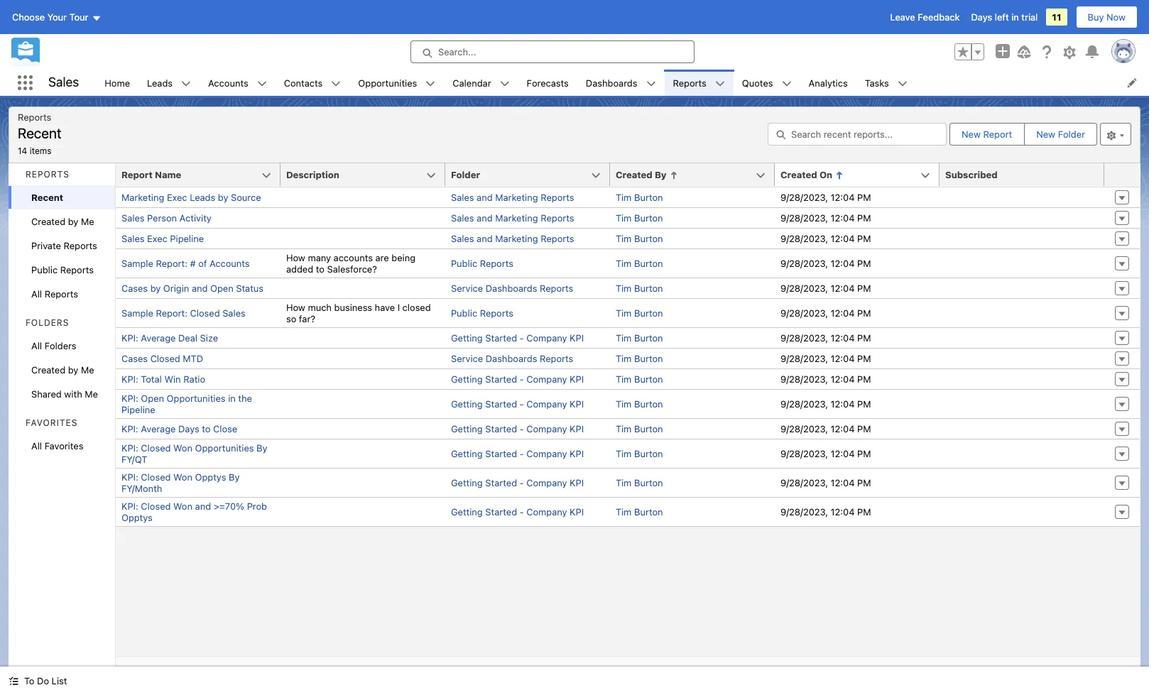 Task type: vqa. For each thing, say whether or not it's contained in the screenshot.


Task type: locate. For each thing, give the bounding box(es) containing it.
2 vertical spatial dashboards
[[486, 353, 537, 364]]

1 created by me link from the top
[[9, 210, 115, 234]]

started for kpi: average days to close
[[485, 423, 517, 435]]

public for sample report: closed sales
[[451, 308, 477, 319]]

2 tim burton link from the top
[[616, 212, 663, 224]]

text default image
[[181, 79, 191, 89], [257, 79, 267, 89], [500, 79, 510, 89], [715, 79, 725, 89], [782, 79, 792, 89], [670, 171, 678, 180], [835, 171, 844, 180]]

all down 'private' on the top of page
[[31, 288, 42, 300]]

text default image inside opportunities list item
[[426, 79, 436, 89]]

0 vertical spatial exec
[[167, 192, 187, 203]]

5 kpi from the top
[[570, 448, 584, 460]]

home
[[105, 77, 130, 88]]

folders up all folders
[[26, 318, 69, 328]]

opptys down kpi: closed won opportunities by fy/qt
[[195, 472, 226, 483]]

tim burton link for kpi: closed won opportunities by fy/qt
[[616, 448, 663, 460]]

public down 'private' on the top of page
[[31, 264, 58, 276]]

tim burton link for sales exec pipeline
[[616, 233, 663, 244]]

all folders
[[31, 340, 76, 352]]

cases left the origin
[[121, 283, 148, 294]]

1 horizontal spatial opptys
[[195, 472, 226, 483]]

tim burton for kpi: average deal size
[[616, 332, 663, 344]]

0 vertical spatial sales and marketing reports
[[451, 192, 574, 203]]

won inside kpi: closed won opportunities by fy/qt
[[173, 443, 193, 454]]

3 tim from the top
[[616, 233, 632, 244]]

6 9/28/2023, from the top
[[781, 308, 828, 319]]

5 pm from the top
[[857, 283, 871, 294]]

opportunities inside kpi: closed won opportunities by fy/qt
[[195, 443, 254, 454]]

6 company from the top
[[527, 477, 567, 489]]

4 getting from the top
[[451, 423, 483, 435]]

cases closed mtd
[[121, 353, 203, 364]]

accounts right of
[[210, 258, 250, 269]]

0 vertical spatial me
[[81, 216, 94, 227]]

text default image right contacts on the top left of the page
[[331, 79, 341, 89]]

kpi: for kpi: average days to close
[[121, 423, 138, 435]]

by up with on the bottom of the page
[[68, 364, 78, 376]]

won down the kpi: average days to close "link"
[[173, 443, 193, 454]]

getting started - company kpi link
[[451, 332, 584, 344], [451, 374, 584, 385], [451, 398, 584, 410], [451, 423, 584, 435], [451, 448, 584, 460], [451, 477, 584, 489], [451, 506, 584, 518]]

leave feedback link
[[890, 11, 960, 23]]

6 tim from the top
[[616, 308, 632, 319]]

tim burton for sales exec pipeline
[[616, 233, 663, 244]]

closed inside kpi: closed won opportunities by fy/qt
[[141, 443, 171, 454]]

0 vertical spatial created by me
[[31, 216, 94, 227]]

12 12:04 from the top
[[831, 448, 855, 460]]

open down total
[[141, 393, 164, 404]]

0 vertical spatial pipeline
[[170, 233, 204, 244]]

5 tim burton from the top
[[616, 283, 663, 294]]

tim burton link for kpi: closed won and >=70% prob opptys
[[616, 506, 663, 518]]

getting started - company kpi for kpi: open opportunities in the pipeline
[[451, 398, 584, 410]]

1 vertical spatial service dashboards reports link
[[451, 353, 573, 364]]

13 burton from the top
[[634, 477, 663, 489]]

kpi: up the cases closed mtd "link" on the bottom of the page
[[121, 332, 138, 344]]

0 vertical spatial service dashboards reports link
[[451, 283, 573, 294]]

created by me link up private reports
[[9, 210, 115, 234]]

closed inside the kpi: closed won opptys by fy/month
[[141, 472, 171, 483]]

9/28/2023, for kpi: average days to close
[[781, 423, 828, 435]]

0 vertical spatial all
[[31, 288, 42, 300]]

2 vertical spatial sales and marketing reports link
[[451, 233, 574, 244]]

1 vertical spatial by
[[256, 443, 267, 454]]

1 tim from the top
[[616, 192, 632, 203]]

tim burton for kpi: closed won opptys by fy/month
[[616, 477, 663, 489]]

closed down 'fy/qt'
[[141, 472, 171, 483]]

1 vertical spatial opptys
[[121, 512, 153, 524]]

11 tim burton link from the top
[[616, 423, 663, 435]]

recent
[[18, 125, 61, 141], [31, 192, 63, 203]]

tim burton
[[616, 192, 663, 203], [616, 212, 663, 224], [616, 233, 663, 244], [616, 258, 663, 269], [616, 283, 663, 294], [616, 308, 663, 319], [616, 332, 663, 344], [616, 353, 663, 364], [616, 374, 663, 385], [616, 398, 663, 410], [616, 423, 663, 435], [616, 448, 663, 460], [616, 477, 663, 489], [616, 506, 663, 518]]

choose your tour button
[[11, 6, 102, 28]]

closed down fy/month
[[141, 501, 171, 512]]

1 horizontal spatial by
[[256, 443, 267, 454]]

5 - from the top
[[520, 448, 524, 460]]

8 9/28/2023, from the top
[[781, 353, 828, 364]]

getting started - company kpi for kpi: average deal size
[[451, 332, 584, 344]]

0 vertical spatial won
[[173, 443, 193, 454]]

accounts list item
[[200, 70, 275, 96]]

2 12:04 from the top
[[831, 212, 855, 224]]

kpi: for kpi: total win ratio
[[121, 374, 138, 385]]

1 vertical spatial created by me link
[[9, 358, 115, 382]]

dashboards
[[586, 77, 638, 88], [486, 283, 537, 294], [486, 353, 537, 364]]

6 12:04 from the top
[[831, 308, 855, 319]]

leads
[[147, 77, 173, 88], [190, 192, 215, 203]]

private reports
[[31, 240, 97, 251]]

13 9/28/2023, 12:04 pm from the top
[[781, 477, 871, 489]]

0 vertical spatial sample
[[121, 258, 153, 269]]

11 burton from the top
[[634, 423, 663, 435]]

13 tim from the top
[[616, 477, 632, 489]]

7 pm from the top
[[857, 332, 871, 344]]

won down the kpi: closed won opptys by fy/month
[[173, 501, 193, 512]]

to inside how many accounts are being added to salesforce?
[[316, 264, 325, 275]]

have
[[375, 302, 395, 313]]

kpi: for kpi: closed won and >=70% prob opptys
[[121, 501, 138, 512]]

in right left
[[1012, 11, 1019, 23]]

1 service dashboards reports link from the top
[[451, 283, 573, 294]]

text default image inside calendar 'list item'
[[500, 79, 510, 89]]

are
[[375, 252, 389, 264]]

13 tim burton from the top
[[616, 477, 663, 489]]

1 vertical spatial folders
[[45, 340, 76, 352]]

closed down the kpi: average days to close "link"
[[141, 443, 171, 454]]

tim burton link for kpi: closed won opptys by fy/month
[[616, 477, 663, 489]]

and
[[477, 192, 493, 203], [477, 212, 493, 224], [477, 233, 493, 244], [192, 283, 208, 294], [195, 501, 211, 512]]

created by me down all folders link
[[31, 364, 94, 376]]

getting started - company kpi link for kpi: open opportunities in the pipeline
[[451, 398, 584, 410]]

12:04
[[831, 192, 855, 203], [831, 212, 855, 224], [831, 233, 855, 244], [831, 258, 855, 269], [831, 283, 855, 294], [831, 308, 855, 319], [831, 332, 855, 344], [831, 353, 855, 364], [831, 374, 855, 385], [831, 398, 855, 410], [831, 423, 855, 435], [831, 448, 855, 460], [831, 477, 855, 489], [831, 506, 855, 518]]

sample for sample report: # of accounts
[[121, 258, 153, 269]]

private reports link
[[9, 234, 115, 258]]

marketing exec leads by source link
[[121, 192, 261, 203]]

6 getting started - company kpi from the top
[[451, 477, 584, 489]]

favorites up all favorites
[[26, 418, 78, 428]]

1 horizontal spatial open
[[210, 283, 233, 294]]

tim
[[616, 192, 632, 203], [616, 212, 632, 224], [616, 233, 632, 244], [616, 258, 632, 269], [616, 283, 632, 294], [616, 308, 632, 319], [616, 332, 632, 344], [616, 353, 632, 364], [616, 374, 632, 385], [616, 398, 632, 410], [616, 423, 632, 435], [616, 448, 632, 460], [616, 477, 632, 489], [616, 506, 632, 518]]

created by me link
[[9, 210, 115, 234], [9, 358, 115, 382]]

10 pm from the top
[[857, 398, 871, 410]]

much
[[308, 302, 332, 313]]

0 vertical spatial created by me link
[[9, 210, 115, 234]]

choose
[[12, 11, 45, 23]]

text default image left 'accounts' "link"
[[181, 79, 191, 89]]

accounts right leads list item
[[208, 77, 248, 88]]

2 tim from the top
[[616, 212, 632, 224]]

12 tim burton link from the top
[[616, 448, 663, 460]]

4 started from the top
[[485, 423, 517, 435]]

burton for sales exec pipeline
[[634, 233, 663, 244]]

1 kpi: from the top
[[121, 332, 138, 344]]

1 vertical spatial won
[[173, 472, 193, 483]]

2 sales and marketing reports from the top
[[451, 212, 574, 224]]

kpi: total win ratio
[[121, 374, 205, 385]]

new up subscribed
[[962, 129, 981, 140]]

3 pm from the top
[[857, 233, 871, 244]]

0 vertical spatial to
[[316, 264, 325, 275]]

kpi: average days to close
[[121, 423, 237, 435]]

tim for cases closed mtd
[[616, 353, 632, 364]]

tim burton link for kpi: average days to close
[[616, 423, 663, 435]]

favorites down the shared with me
[[45, 440, 83, 452]]

7 tim burton link from the top
[[616, 332, 663, 344]]

1 vertical spatial accounts
[[210, 258, 250, 269]]

0 horizontal spatial open
[[141, 393, 164, 404]]

service dashboards reports for cases by origin and open status
[[451, 283, 573, 294]]

1 created by me from the top
[[31, 216, 94, 227]]

report name button
[[116, 163, 281, 186]]

text default image inside tasks list item
[[898, 79, 908, 89]]

exec down person
[[147, 233, 167, 244]]

sample up kpi: average deal size link
[[121, 308, 153, 319]]

text default image inside contacts 'list item'
[[331, 79, 341, 89]]

7 - from the top
[[520, 506, 524, 518]]

group
[[955, 43, 985, 60]]

1 sales and marketing reports from the top
[[451, 192, 574, 203]]

to right added
[[316, 264, 325, 275]]

0 horizontal spatial report
[[121, 169, 153, 180]]

sales and marketing reports for sales person activity
[[451, 212, 574, 224]]

1 won from the top
[[173, 443, 193, 454]]

created by me up the private reports 'link'
[[31, 216, 94, 227]]

cell
[[281, 207, 445, 228], [940, 207, 1105, 228], [281, 228, 445, 249], [940, 228, 1105, 249], [940, 249, 1105, 278], [281, 278, 445, 298], [940, 278, 1105, 298], [940, 298, 1105, 327], [281, 327, 445, 348], [940, 327, 1105, 348], [281, 348, 445, 369], [940, 348, 1105, 369], [281, 369, 445, 389], [940, 369, 1105, 389], [281, 389, 445, 418], [940, 389, 1105, 418], [281, 418, 445, 439], [940, 418, 1105, 439], [281, 439, 445, 468], [940, 439, 1105, 468], [281, 468, 445, 497], [940, 468, 1105, 497], [281, 497, 445, 526], [940, 497, 1105, 526]]

closed for kpi: closed won opptys by fy/month
[[141, 472, 171, 483]]

7 getting started - company kpi link from the top
[[451, 506, 584, 518]]

getting
[[451, 332, 483, 344], [451, 374, 483, 385], [451, 398, 483, 410], [451, 423, 483, 435], [451, 448, 483, 460], [451, 477, 483, 489], [451, 506, 483, 518]]

1 vertical spatial service
[[451, 353, 483, 364]]

0 vertical spatial report:
[[156, 258, 188, 269]]

kpi: average deal size link
[[121, 332, 218, 344]]

created by me link up the shared with me
[[9, 358, 115, 382]]

sample down the sales exec pipeline
[[121, 258, 153, 269]]

exec up sales person activity on the top
[[167, 192, 187, 203]]

kpi: inside kpi: open opportunities in the pipeline
[[121, 393, 138, 404]]

tour
[[69, 11, 88, 23]]

14 burton from the top
[[634, 506, 663, 518]]

me for with
[[81, 364, 94, 376]]

won inside kpi: closed won and >=70% prob opptys
[[173, 501, 193, 512]]

pm
[[857, 192, 871, 203], [857, 212, 871, 224], [857, 233, 871, 244], [857, 258, 871, 269], [857, 283, 871, 294], [857, 308, 871, 319], [857, 332, 871, 344], [857, 353, 871, 364], [857, 374, 871, 385], [857, 398, 871, 410], [857, 423, 871, 435], [857, 448, 871, 460], [857, 477, 871, 489], [857, 506, 871, 518]]

open left status
[[210, 283, 233, 294]]

me up private reports
[[81, 216, 94, 227]]

0 vertical spatial opportunities
[[358, 77, 417, 88]]

0 vertical spatial service
[[451, 283, 483, 294]]

closed inside kpi: closed won and >=70% prob opptys
[[141, 501, 171, 512]]

kpi for kpi: average deal size
[[570, 332, 584, 344]]

getting started - company kpi link for kpi: average deal size
[[451, 332, 584, 344]]

subscribed
[[945, 169, 998, 180]]

activity
[[179, 212, 212, 224]]

0 vertical spatial leads
[[147, 77, 173, 88]]

reports inside list item
[[673, 77, 707, 88]]

list
[[96, 70, 1149, 96]]

1 service dashboards reports from the top
[[451, 283, 573, 294]]

0 vertical spatial sales and marketing reports link
[[451, 192, 574, 203]]

1 all from the top
[[31, 288, 42, 300]]

tim for sales exec pipeline
[[616, 233, 632, 244]]

recent down the items
[[31, 192, 63, 203]]

10 9/28/2023, 12:04 pm from the top
[[781, 398, 871, 410]]

0 vertical spatial service dashboards reports
[[451, 283, 573, 294]]

tim for kpi: closed won opptys by fy/month
[[616, 477, 632, 489]]

9/28/2023, 12:04 pm for kpi: average days to close
[[781, 423, 871, 435]]

0 vertical spatial how
[[286, 252, 305, 264]]

1 vertical spatial in
[[228, 393, 236, 404]]

2 created by me link from the top
[[9, 358, 115, 382]]

#
[[190, 258, 196, 269]]

2 vertical spatial sales and marketing reports
[[451, 233, 574, 244]]

sales person activity
[[121, 212, 212, 224]]

public right being
[[451, 258, 477, 269]]

3 kpi: from the top
[[121, 393, 138, 404]]

2 vertical spatial opportunities
[[195, 443, 254, 454]]

report up subscribed 'button' on the right of page
[[983, 129, 1012, 140]]

folders up shared with me link
[[45, 340, 76, 352]]

1 vertical spatial open
[[141, 393, 164, 404]]

how inside the how much business have i closed so far?
[[286, 302, 305, 313]]

days left in trial
[[971, 11, 1038, 23]]

leads right home link
[[147, 77, 173, 88]]

kpi: total win ratio link
[[121, 374, 205, 385]]

3 all from the top
[[31, 440, 42, 452]]

burton for kpi: average days to close
[[634, 423, 663, 435]]

shared
[[31, 389, 62, 400]]

1 vertical spatial report
[[121, 169, 153, 180]]

contacts list item
[[275, 70, 350, 96]]

- for kpi: average deal size
[[520, 332, 524, 344]]

days left left
[[971, 11, 992, 23]]

forecasts
[[527, 77, 569, 88]]

4 burton from the top
[[634, 258, 663, 269]]

12 tim from the top
[[616, 448, 632, 460]]

text default image inside quotes list item
[[782, 79, 792, 89]]

1 vertical spatial sales and marketing reports link
[[451, 212, 574, 224]]

5 getting started - company kpi link from the top
[[451, 448, 584, 460]]

6 - from the top
[[520, 477, 524, 489]]

2 service from the top
[[451, 353, 483, 364]]

folder cell
[[445, 163, 619, 188]]

1 tim burton from the top
[[616, 192, 663, 203]]

kpi: inside kpi: closed won and >=70% prob opptys
[[121, 501, 138, 512]]

1 vertical spatial how
[[286, 302, 305, 313]]

all down shared
[[31, 440, 42, 452]]

9 burton from the top
[[634, 374, 663, 385]]

9 tim from the top
[[616, 374, 632, 385]]

1 new from the left
[[962, 129, 981, 140]]

7 company from the top
[[527, 506, 567, 518]]

7 tim burton from the top
[[616, 332, 663, 344]]

kpi: closed won opportunities by fy/qt link
[[121, 443, 267, 465]]

9/28/2023, for cases by origin and open status
[[781, 283, 828, 294]]

text default image right quotes
[[782, 79, 792, 89]]

9/28/2023, for sample report: closed sales
[[781, 308, 828, 319]]

kpi: closed won and >=70% prob opptys link
[[121, 501, 267, 524]]

kpi: inside the kpi: closed won opptys by fy/month
[[121, 472, 138, 483]]

12:04 for kpi: open opportunities in the pipeline
[[831, 398, 855, 410]]

10 tim burton link from the top
[[616, 398, 663, 410]]

14 9/28/2023, from the top
[[781, 506, 828, 518]]

1 horizontal spatial to
[[316, 264, 325, 275]]

11 9/28/2023, from the top
[[781, 423, 828, 435]]

reports recent 14 items
[[18, 112, 61, 156]]

2 horizontal spatial by
[[655, 169, 667, 180]]

text default image right created by
[[670, 171, 678, 180]]

leads link
[[139, 70, 181, 96]]

0 horizontal spatial leads
[[147, 77, 173, 88]]

new for new folder
[[1036, 129, 1056, 140]]

5 tim from the top
[[616, 283, 632, 294]]

9/28/2023, for kpi: total win ratio
[[781, 374, 828, 385]]

list containing home
[[96, 70, 1149, 96]]

report left name
[[121, 169, 153, 180]]

won inside the kpi: closed won opptys by fy/month
[[173, 472, 193, 483]]

0 vertical spatial open
[[210, 283, 233, 294]]

reports list item
[[665, 70, 734, 96]]

leave
[[890, 11, 915, 23]]

7 9/28/2023, 12:04 pm from the top
[[781, 332, 871, 344]]

2 service dashboards reports from the top
[[451, 353, 573, 364]]

4 kpi from the top
[[570, 423, 584, 435]]

text default image inside leads list item
[[181, 79, 191, 89]]

2 getting started - company kpi from the top
[[451, 374, 584, 385]]

average
[[141, 332, 176, 344], [141, 423, 176, 435]]

days down the kpi: open opportunities in the pipeline link
[[178, 423, 199, 435]]

7 9/28/2023, from the top
[[781, 332, 828, 344]]

9/28/2023, 12:04 pm for kpi: closed won and >=70% prob opptys
[[781, 506, 871, 518]]

all reports
[[31, 288, 78, 300]]

0 vertical spatial cases
[[121, 283, 148, 294]]

pipeline down 'activity'
[[170, 233, 204, 244]]

1 vertical spatial average
[[141, 423, 176, 435]]

by up private reports
[[68, 216, 78, 227]]

11 tim from the top
[[616, 423, 632, 435]]

service
[[451, 283, 483, 294], [451, 353, 483, 364]]

me inside shared with me link
[[85, 389, 98, 400]]

1 vertical spatial me
[[81, 364, 94, 376]]

12:04 for sales person activity
[[831, 212, 855, 224]]

salesforce?
[[327, 264, 377, 275]]

kpi for kpi: average days to close
[[570, 423, 584, 435]]

14 12:04 from the top
[[831, 506, 855, 518]]

calendar list item
[[444, 70, 518, 96]]

by left the origin
[[150, 283, 161, 294]]

9/28/2023, for sample report: # of accounts
[[781, 258, 828, 269]]

8 tim burton from the top
[[616, 353, 663, 364]]

7 kpi from the top
[[570, 506, 584, 518]]

1 vertical spatial cases
[[121, 353, 148, 364]]

closed up kpi: total win ratio in the left of the page
[[150, 353, 180, 364]]

description button
[[281, 163, 445, 186]]

pm for sales exec pipeline
[[857, 233, 871, 244]]

getting for kpi: average days to close
[[451, 423, 483, 435]]

by inside the kpi: closed won opptys by fy/month
[[229, 472, 240, 483]]

4 12:04 from the top
[[831, 258, 855, 269]]

1 horizontal spatial leads
[[190, 192, 215, 203]]

cases up total
[[121, 353, 148, 364]]

sales
[[48, 75, 79, 90], [451, 192, 474, 203], [121, 212, 145, 224], [451, 212, 474, 224], [121, 233, 145, 244], [451, 233, 474, 244], [222, 308, 246, 319]]

1 vertical spatial leads
[[190, 192, 215, 203]]

folder inside 'cell'
[[451, 169, 480, 180]]

7 12:04 from the top
[[831, 332, 855, 344]]

12 burton from the top
[[634, 448, 663, 460]]

accounts
[[334, 252, 373, 264]]

text default image
[[331, 79, 341, 89], [426, 79, 436, 89], [646, 79, 656, 89], [898, 79, 908, 89], [9, 676, 18, 686]]

how left many
[[286, 252, 305, 264]]

8 pm from the top
[[857, 353, 871, 364]]

1 vertical spatial favorites
[[45, 440, 83, 452]]

opptys down fy/month
[[121, 512, 153, 524]]

public right closed
[[451, 308, 477, 319]]

2 vertical spatial by
[[229, 472, 240, 483]]

by left the source
[[218, 192, 228, 203]]

4 getting started - company kpi link from the top
[[451, 423, 584, 435]]

pm for sales person activity
[[857, 212, 871, 224]]

text default image left quotes
[[715, 79, 725, 89]]

kpi for kpi: total win ratio
[[570, 374, 584, 385]]

12:04 for kpi: closed won opportunities by fy/qt
[[831, 448, 855, 460]]

1 vertical spatial days
[[178, 423, 199, 435]]

text default image right the on
[[835, 171, 844, 180]]

0 horizontal spatial by
[[229, 472, 240, 483]]

0 vertical spatial accounts
[[208, 77, 248, 88]]

description cell
[[281, 163, 454, 188]]

1 horizontal spatial new
[[1036, 129, 1056, 140]]

9/28/2023, for kpi: closed won and >=70% prob opptys
[[781, 506, 828, 518]]

text default image inside accounts 'list item'
[[257, 79, 267, 89]]

text default image right tasks
[[898, 79, 908, 89]]

tim burton link
[[616, 192, 663, 203], [616, 212, 663, 224], [616, 233, 663, 244], [616, 258, 663, 269], [616, 283, 663, 294], [616, 308, 663, 319], [616, 332, 663, 344], [616, 353, 663, 364], [616, 374, 663, 385], [616, 398, 663, 410], [616, 423, 663, 435], [616, 448, 663, 460], [616, 477, 663, 489], [616, 506, 663, 518]]

tim for kpi: closed won and >=70% prob opptys
[[616, 506, 632, 518]]

1 how from the top
[[286, 252, 305, 264]]

calendar link
[[444, 70, 500, 96]]

kpi: inside kpi: closed won opportunities by fy/qt
[[121, 443, 138, 454]]

exec for sales
[[147, 233, 167, 244]]

2 company from the top
[[527, 374, 567, 385]]

opportunities inside the opportunities link
[[358, 77, 417, 88]]

tim burton link for kpi: average deal size
[[616, 332, 663, 344]]

text default image left to
[[9, 676, 18, 686]]

by
[[218, 192, 228, 203], [68, 216, 78, 227], [150, 283, 161, 294], [68, 364, 78, 376]]

3 9/28/2023, from the top
[[781, 233, 828, 244]]

text default image left calendar
[[426, 79, 436, 89]]

12:04 for cases by origin and open status
[[831, 283, 855, 294]]

3 sales and marketing reports link from the top
[[451, 233, 574, 244]]

text default image for accounts
[[257, 79, 267, 89]]

new report
[[962, 129, 1012, 140]]

13 tim burton link from the top
[[616, 477, 663, 489]]

2 vertical spatial won
[[173, 501, 193, 512]]

in left the
[[228, 393, 236, 404]]

days
[[971, 11, 992, 23], [178, 423, 199, 435]]

1 horizontal spatial days
[[971, 11, 992, 23]]

service dashboards reports link
[[451, 283, 573, 294], [451, 353, 573, 364]]

3 9/28/2023, 12:04 pm from the top
[[781, 233, 871, 244]]

1 vertical spatial sales and marketing reports
[[451, 212, 574, 224]]

5 tim burton link from the top
[[616, 283, 663, 294]]

public reports link
[[9, 258, 115, 282], [451, 258, 514, 269], [451, 308, 514, 319]]

me
[[81, 216, 94, 227], [81, 364, 94, 376], [85, 389, 98, 400]]

so
[[286, 313, 296, 325]]

created on cell
[[775, 163, 948, 188]]

and inside kpi: closed won and >=70% prob opptys
[[195, 501, 211, 512]]

0 vertical spatial by
[[655, 169, 667, 180]]

4 tim from the top
[[616, 258, 632, 269]]

9/28/2023, for cases closed mtd
[[781, 353, 828, 364]]

new up subscribed cell
[[1036, 129, 1056, 140]]

tim burton for kpi: closed won and >=70% prob opptys
[[616, 506, 663, 518]]

tasks list item
[[856, 70, 916, 96]]

1 horizontal spatial pipeline
[[170, 233, 204, 244]]

how left much
[[286, 302, 305, 313]]

won down kpi: closed won opportunities by fy/qt link
[[173, 472, 193, 483]]

tim burton for kpi: average days to close
[[616, 423, 663, 435]]

tim burton link for kpi: total win ratio
[[616, 374, 663, 385]]

text default image left reports link
[[646, 79, 656, 89]]

2 created by me from the top
[[31, 364, 94, 376]]

reports link
[[665, 70, 715, 96]]

0 vertical spatial folder
[[1058, 129, 1085, 140]]

1 vertical spatial sample
[[121, 308, 153, 319]]

by inside "created by" button
[[655, 169, 667, 180]]

kpi: up 'fy/qt'
[[121, 423, 138, 435]]

0 vertical spatial opptys
[[195, 472, 226, 483]]

13 12:04 from the top
[[831, 477, 855, 489]]

12:04 for sample report: closed sales
[[831, 308, 855, 319]]

accounts inside grid
[[210, 258, 250, 269]]

0 horizontal spatial new
[[962, 129, 981, 140]]

reports
[[673, 77, 707, 88], [18, 112, 51, 123], [26, 169, 70, 180], [541, 192, 574, 203], [541, 212, 574, 224], [541, 233, 574, 244], [64, 240, 97, 251], [480, 258, 514, 269], [60, 264, 94, 276], [540, 283, 573, 294], [45, 288, 78, 300], [480, 308, 514, 319], [540, 353, 573, 364]]

recent up the items
[[18, 125, 61, 141]]

how inside how many accounts are being added to salesforce?
[[286, 252, 305, 264]]

2 vertical spatial me
[[85, 389, 98, 400]]

1 vertical spatial to
[[202, 423, 211, 435]]

kpi: left total
[[121, 374, 138, 385]]

1 vertical spatial pipeline
[[121, 404, 155, 416]]

8 9/28/2023, 12:04 pm from the top
[[781, 353, 871, 364]]

service dashboards reports link for cases closed mtd
[[451, 353, 573, 364]]

leads inside grid
[[190, 192, 215, 203]]

tim for cases by origin and open status
[[616, 283, 632, 294]]

0 horizontal spatial opptys
[[121, 512, 153, 524]]

buy now
[[1088, 11, 1126, 23]]

12:04 for kpi: average days to close
[[831, 423, 855, 435]]

text default image right calendar
[[500, 79, 510, 89]]

average down kpi: open opportunities in the pipeline
[[141, 423, 176, 435]]

text default image inside reports list item
[[715, 79, 725, 89]]

2 vertical spatial all
[[31, 440, 42, 452]]

service dashboards reports link for cases by origin and open status
[[451, 283, 573, 294]]

cases for cases closed mtd
[[121, 353, 148, 364]]

0 vertical spatial dashboards
[[586, 77, 638, 88]]

new folder
[[1036, 129, 1085, 140]]

1 getting started - company kpi link from the top
[[451, 332, 584, 344]]

1 vertical spatial dashboards
[[486, 283, 537, 294]]

text default image for leads
[[181, 79, 191, 89]]

marketing exec leads by source
[[121, 192, 261, 203]]

won for and
[[173, 501, 193, 512]]

burton for kpi: closed won and >=70% prob opptys
[[634, 506, 663, 518]]

kpi: for kpi: closed won opportunities by fy/qt
[[121, 443, 138, 454]]

opportunities
[[358, 77, 417, 88], [167, 393, 226, 404], [195, 443, 254, 454]]

0 horizontal spatial folder
[[451, 169, 480, 180]]

many
[[308, 252, 331, 264]]

burton for sample report: closed sales
[[634, 308, 663, 319]]

2 kpi: from the top
[[121, 374, 138, 385]]

average up the cases closed mtd at left bottom
[[141, 332, 176, 344]]

kpi: up fy/month
[[121, 443, 138, 454]]

tim for kpi: average days to close
[[616, 423, 632, 435]]

1 getting from the top
[[451, 332, 483, 344]]

pipeline down total
[[121, 404, 155, 416]]

1 vertical spatial report:
[[156, 308, 188, 319]]

by
[[655, 169, 667, 180], [256, 443, 267, 454], [229, 472, 240, 483]]

person
[[147, 212, 177, 224]]

with
[[64, 389, 82, 400]]

by for kpi: closed won opportunities by fy/qt
[[256, 443, 267, 454]]

14 tim burton from the top
[[616, 506, 663, 518]]

1 vertical spatial exec
[[147, 233, 167, 244]]

1 company from the top
[[527, 332, 567, 344]]

0 vertical spatial average
[[141, 332, 176, 344]]

quotes list item
[[734, 70, 800, 96]]

average for days
[[141, 423, 176, 435]]

by inside kpi: closed won opportunities by fy/qt
[[256, 443, 267, 454]]

kpi: down fy/month
[[121, 501, 138, 512]]

public reports for how much business have i closed so far?
[[451, 308, 514, 319]]

text default image left contacts on the top left of the page
[[257, 79, 267, 89]]

favorites
[[26, 418, 78, 428], [45, 440, 83, 452]]

1 vertical spatial created by me
[[31, 364, 94, 376]]

leads up 'activity'
[[190, 192, 215, 203]]

tim for sample report: # of accounts
[[616, 258, 632, 269]]

exec
[[167, 192, 187, 203], [147, 233, 167, 244]]

0 horizontal spatial pipeline
[[121, 404, 155, 416]]

me for reports
[[81, 216, 94, 227]]

0 vertical spatial report
[[983, 129, 1012, 140]]

items
[[30, 145, 51, 156]]

report: up kpi: average deal size link
[[156, 308, 188, 319]]

1 vertical spatial all
[[31, 340, 42, 352]]

1 vertical spatial service dashboards reports
[[451, 353, 573, 364]]

text default image inside created on button
[[835, 171, 844, 180]]

5 12:04 from the top
[[831, 283, 855, 294]]

kpi: down kpi: total win ratio link
[[121, 393, 138, 404]]

grid
[[116, 163, 1140, 527]]

to left close
[[202, 423, 211, 435]]

report:
[[156, 258, 188, 269], [156, 308, 188, 319]]

3 burton from the top
[[634, 233, 663, 244]]

all up shared
[[31, 340, 42, 352]]

report: left #
[[156, 258, 188, 269]]

1 vertical spatial opportunities
[[167, 393, 226, 404]]

kpi: down 'fy/qt'
[[121, 472, 138, 483]]

2 sample from the top
[[121, 308, 153, 319]]

forecasts link
[[518, 70, 577, 96]]

kpi: for kpi: average deal size
[[121, 332, 138, 344]]

private
[[31, 240, 61, 251]]

6 9/28/2023, 12:04 pm from the top
[[781, 308, 871, 319]]

created by
[[616, 169, 667, 180]]

6 getting started - company kpi link from the top
[[451, 477, 584, 489]]

me up with on the bottom of the page
[[81, 364, 94, 376]]

closed up size
[[190, 308, 220, 319]]

started for kpi: closed won opptys by fy/month
[[485, 477, 517, 489]]

text default image inside dashboards list item
[[646, 79, 656, 89]]

getting for kpi: average deal size
[[451, 332, 483, 344]]

0 horizontal spatial in
[[228, 393, 236, 404]]

description
[[286, 169, 339, 180]]

me right with on the bottom of the page
[[85, 389, 98, 400]]

report: for #
[[156, 258, 188, 269]]

1 vertical spatial folder
[[451, 169, 480, 180]]

marketing
[[121, 192, 164, 203], [495, 192, 538, 203], [495, 212, 538, 224], [495, 233, 538, 244]]

kpi for kpi: closed won and >=70% prob opptys
[[570, 506, 584, 518]]

created on
[[781, 169, 833, 180]]

1 horizontal spatial in
[[1012, 11, 1019, 23]]

6 started from the top
[[485, 477, 517, 489]]

pm for cases by origin and open status
[[857, 283, 871, 294]]

2 won from the top
[[173, 472, 193, 483]]

1 horizontal spatial report
[[983, 129, 1012, 140]]



Task type: describe. For each thing, give the bounding box(es) containing it.
pm for kpi: open opportunities in the pipeline
[[857, 398, 871, 410]]

0 horizontal spatial to
[[202, 423, 211, 435]]

opptys inside kpi: closed won and >=70% prob opptys
[[121, 512, 153, 524]]

deal
[[178, 332, 198, 344]]

closed for kpi: closed won opportunities by fy/qt
[[141, 443, 171, 454]]

of
[[198, 258, 207, 269]]

created by button
[[610, 163, 775, 186]]

1 9/28/2023, 12:04 pm from the top
[[781, 192, 871, 203]]

tim burton link for cases by origin and open status
[[616, 283, 663, 294]]

text default image for contacts
[[331, 79, 341, 89]]

analytics link
[[800, 70, 856, 96]]

i
[[398, 302, 400, 313]]

all favorites link
[[9, 434, 115, 458]]

closed for cases closed mtd
[[150, 353, 180, 364]]

in inside kpi: open opportunities in the pipeline
[[228, 393, 236, 404]]

tim burton for sales person activity
[[616, 212, 663, 224]]

12:04 for sample report: # of accounts
[[831, 258, 855, 269]]

source
[[231, 192, 261, 203]]

burton for kpi: closed won opportunities by fy/qt
[[634, 448, 663, 460]]

trial
[[1022, 11, 1038, 23]]

sample report: # of accounts link
[[121, 258, 250, 269]]

actions image
[[1105, 163, 1140, 186]]

9/28/2023, 12:04 pm for kpi: open opportunities in the pipeline
[[781, 398, 871, 410]]

0 vertical spatial folders
[[26, 318, 69, 328]]

quotes
[[742, 77, 773, 88]]

feedback
[[918, 11, 960, 23]]

accounts inside "link"
[[208, 77, 248, 88]]

tim for kpi: open opportunities in the pipeline
[[616, 398, 632, 410]]

new report button
[[950, 124, 1024, 145]]

kpi: open opportunities in the pipeline
[[121, 393, 252, 416]]

subscribed cell
[[940, 163, 1113, 188]]

by for kpi: closed won opptys by fy/month
[[229, 472, 240, 483]]

report: for closed
[[156, 308, 188, 319]]

added
[[286, 264, 313, 275]]

1 horizontal spatial folder
[[1058, 129, 1085, 140]]

9/28/2023, for kpi: open opportunities in the pipeline
[[781, 398, 828, 410]]

actions cell
[[1105, 163, 1140, 188]]

started for kpi: open opportunities in the pipeline
[[485, 398, 517, 410]]

leads inside list item
[[147, 77, 173, 88]]

buy now button
[[1076, 6, 1138, 28]]

pm for kpi: closed won opptys by fy/month
[[857, 477, 871, 489]]

tim for sample report: closed sales
[[616, 308, 632, 319]]

cases by origin and open status
[[121, 283, 264, 294]]

tim burton for kpi: total win ratio
[[616, 374, 663, 385]]

report inside cell
[[121, 169, 153, 180]]

text default image for quotes
[[782, 79, 792, 89]]

to do list
[[24, 676, 67, 687]]

kpi: average deal size
[[121, 332, 218, 344]]

- for kpi: total win ratio
[[520, 374, 524, 385]]

reports inside 'link'
[[64, 240, 97, 251]]

buy
[[1088, 11, 1104, 23]]

search... button
[[411, 40, 695, 63]]

closed for kpi: closed won and >=70% prob opptys
[[141, 501, 171, 512]]

how for how much business have i closed so far?
[[286, 302, 305, 313]]

- for kpi: closed won and >=70% prob opptys
[[520, 506, 524, 518]]

name
[[155, 169, 181, 180]]

kpi: closed won and >=70% prob opptys
[[121, 501, 267, 524]]

pm for kpi: total win ratio
[[857, 374, 871, 385]]

all favorites
[[31, 440, 83, 452]]

opportunities list item
[[350, 70, 444, 96]]

public reports link for closed
[[451, 308, 514, 319]]

origin
[[163, 283, 189, 294]]

- for kpi: closed won opportunities by fy/qt
[[520, 448, 524, 460]]

getting started - company kpi for kpi: closed won opportunities by fy/qt
[[451, 448, 584, 460]]

open inside kpi: open opportunities in the pipeline
[[141, 393, 164, 404]]

report name cell
[[116, 163, 289, 188]]

burton for sales person activity
[[634, 212, 663, 224]]

sales and marketing reports link for sales person activity
[[451, 212, 574, 224]]

9/28/2023, 12:04 pm for cases by origin and open status
[[781, 283, 871, 294]]

grid containing report name
[[116, 163, 1140, 527]]

burton for cases by origin and open status
[[634, 283, 663, 294]]

9/28/2023, 12:04 pm for sales exec pipeline
[[781, 233, 871, 244]]

company for kpi: closed won and >=70% prob opptys
[[527, 506, 567, 518]]

kpi: closed won opptys by fy/month
[[121, 472, 240, 494]]

kpi: open opportunities in the pipeline link
[[121, 393, 252, 416]]

dashboards link
[[577, 70, 646, 96]]

sample report: closed sales
[[121, 308, 246, 319]]

win
[[164, 374, 181, 385]]

tim for kpi: closed won opportunities by fy/qt
[[616, 448, 632, 460]]

the
[[238, 393, 252, 404]]

9/28/2023, 12:04 pm for sample report: # of accounts
[[781, 258, 871, 269]]

text default image inside to do list button
[[9, 676, 18, 686]]

dashboards for cases closed mtd
[[486, 353, 537, 364]]

sales and marketing reports link for sales exec pipeline
[[451, 233, 574, 244]]

0 vertical spatial recent
[[18, 125, 61, 141]]

how many accounts are being added to salesforce?
[[286, 252, 416, 275]]

how for how many accounts are being added to salesforce?
[[286, 252, 305, 264]]

leads list item
[[139, 70, 200, 96]]

created by cell
[[610, 163, 783, 188]]

0 vertical spatial days
[[971, 11, 992, 23]]

prob
[[247, 501, 267, 512]]

pm for sample report: # of accounts
[[857, 258, 871, 269]]

1 12:04 from the top
[[831, 192, 855, 203]]

pm for kpi: closed won and >=70% prob opptys
[[857, 506, 871, 518]]

created inside button
[[616, 169, 653, 180]]

favorites inside the all favorites link
[[45, 440, 83, 452]]

1 burton from the top
[[634, 192, 663, 203]]

total
[[141, 374, 162, 385]]

getting started - company kpi link for kpi: closed won opptys by fy/month
[[451, 477, 584, 489]]

0 horizontal spatial days
[[178, 423, 199, 435]]

calendar
[[453, 77, 491, 88]]

tim burton link for sample report: closed sales
[[616, 308, 663, 319]]

on
[[820, 169, 833, 180]]

started for kpi: total win ratio
[[485, 374, 517, 385]]

shared with me
[[31, 389, 98, 400]]

fy/month
[[121, 483, 162, 494]]

won for opportunities
[[173, 443, 193, 454]]

12:04 for kpi: closed won and >=70% prob opptys
[[831, 506, 855, 518]]

folder button
[[445, 163, 610, 186]]

status
[[236, 283, 264, 294]]

tim for sales person activity
[[616, 212, 632, 224]]

your
[[47, 11, 67, 23]]

0 vertical spatial in
[[1012, 11, 1019, 23]]

all for all favorites
[[31, 440, 42, 452]]

kpi for kpi: open opportunities in the pipeline
[[570, 398, 584, 410]]

pm for kpi: average days to close
[[857, 423, 871, 435]]

home link
[[96, 70, 139, 96]]

burton for kpi: total win ratio
[[634, 374, 663, 385]]

started for kpi: average deal size
[[485, 332, 517, 344]]

search...
[[438, 46, 476, 58]]

burton for kpi: open opportunities in the pipeline
[[634, 398, 663, 410]]

pipeline inside kpi: open opportunities in the pipeline
[[121, 404, 155, 416]]

shared with me link
[[9, 382, 115, 406]]

opptys inside the kpi: closed won opptys by fy/month
[[195, 472, 226, 483]]

tim burton for sample report: closed sales
[[616, 308, 663, 319]]

1 sales and marketing reports link from the top
[[451, 192, 574, 203]]

1 vertical spatial recent
[[31, 192, 63, 203]]

contacts link
[[275, 70, 331, 96]]

tasks
[[865, 77, 889, 88]]

9/28/2023, 12:04 pm for kpi: total win ratio
[[781, 374, 871, 385]]

to do list button
[[0, 667, 76, 695]]

created inside button
[[781, 169, 817, 180]]

business
[[334, 302, 372, 313]]

tim burton for kpi: open opportunities in the pipeline
[[616, 398, 663, 410]]

getting started - company kpi for kpi: closed won and >=70% prob opptys
[[451, 506, 584, 518]]

getting started - company kpi link for kpi: total win ratio
[[451, 374, 584, 385]]

9/28/2023, for sales exec pipeline
[[781, 233, 828, 244]]

sales person activity link
[[121, 212, 212, 224]]

leave feedback
[[890, 11, 960, 23]]

kpi: closed won opptys by fy/month link
[[121, 472, 240, 494]]

close
[[213, 423, 237, 435]]

exec for marketing
[[167, 192, 187, 203]]

14
[[18, 145, 27, 156]]

12:04 for cases closed mtd
[[831, 353, 855, 364]]

pm for kpi: average deal size
[[857, 332, 871, 344]]

opportunities inside kpi: open opportunities in the pipeline
[[167, 393, 226, 404]]

how much business have i closed so far?
[[286, 302, 431, 325]]

subscribed button
[[940, 163, 1105, 186]]

mtd
[[183, 353, 203, 364]]

Search recent reports... text field
[[768, 123, 947, 146]]

9/28/2023, 12:04 pm for sales person activity
[[781, 212, 871, 224]]

being
[[392, 252, 416, 264]]

kpi for kpi: closed won opportunities by fy/qt
[[570, 448, 584, 460]]

company for kpi: total win ratio
[[527, 374, 567, 385]]

company for kpi: open opportunities in the pipeline
[[527, 398, 567, 410]]

public reports for how many accounts are being added to salesforce?
[[451, 258, 514, 269]]

do
[[37, 676, 49, 687]]

all reports link
[[9, 282, 115, 306]]

getting for kpi: closed won opptys by fy/month
[[451, 477, 483, 489]]

to
[[24, 676, 34, 687]]

cases for cases by origin and open status
[[121, 283, 148, 294]]

sample report: closed sales link
[[121, 308, 246, 319]]

1 tim burton link from the top
[[616, 192, 663, 203]]

new folder button
[[1024, 123, 1097, 146]]

quotes link
[[734, 70, 782, 96]]

dashboards inside list item
[[586, 77, 638, 88]]

text default image inside "created by" button
[[670, 171, 678, 180]]

public reports link for added
[[451, 258, 514, 269]]

9/28/2023, 12:04 pm for cases closed mtd
[[781, 353, 871, 364]]

tim burton for sample report: # of accounts
[[616, 258, 663, 269]]

pm for cases closed mtd
[[857, 353, 871, 364]]

kpi for kpi: closed won opptys by fy/month
[[570, 477, 584, 489]]

contacts
[[284, 77, 323, 88]]

1 pm from the top
[[857, 192, 871, 203]]

reports inside reports recent 14 items
[[18, 112, 51, 123]]

all folders link
[[9, 334, 115, 358]]

getting started - company kpi for kpi: average days to close
[[451, 423, 584, 435]]

report name
[[121, 169, 181, 180]]

text default image for reports
[[715, 79, 725, 89]]

dashboards list item
[[577, 70, 665, 96]]

text default image for opportunities
[[426, 79, 436, 89]]

recent link
[[9, 185, 115, 210]]

1 9/28/2023, from the top
[[781, 192, 828, 203]]

sales exec pipeline link
[[121, 233, 204, 244]]

0 vertical spatial favorites
[[26, 418, 78, 428]]

cases by origin and open status link
[[121, 283, 264, 294]]



